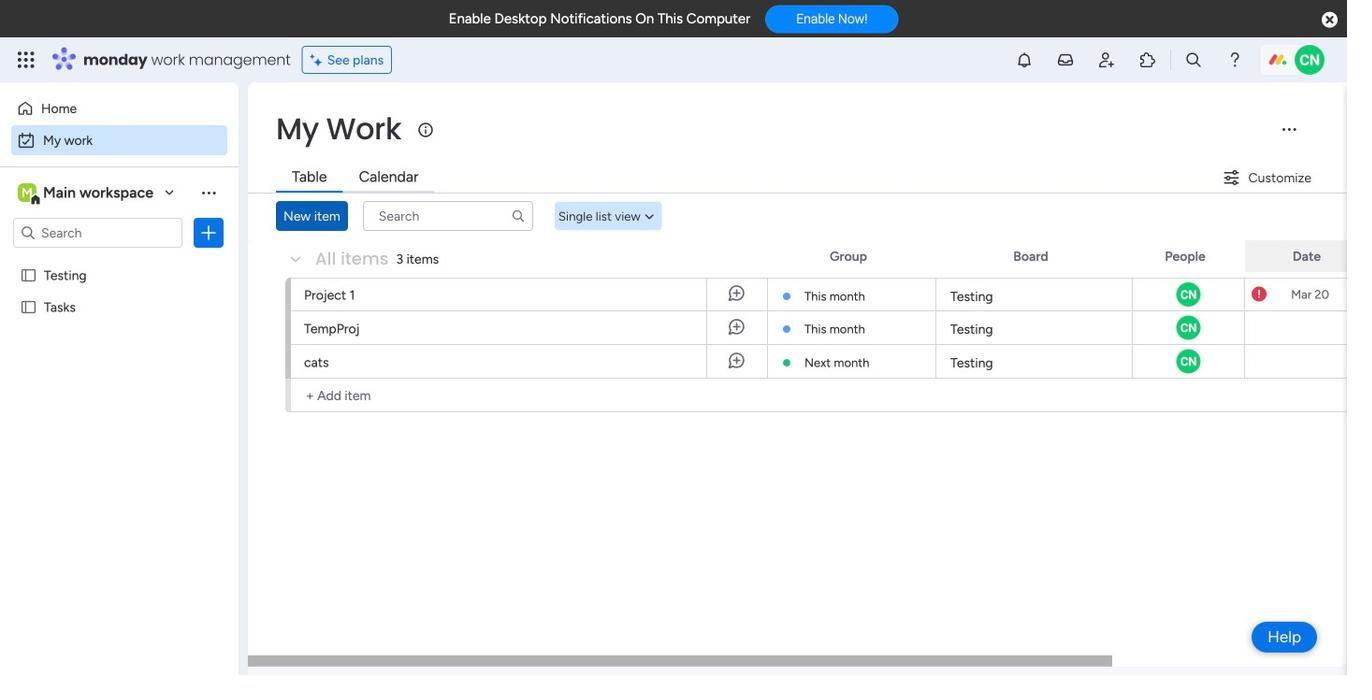 Task type: locate. For each thing, give the bounding box(es) containing it.
0 vertical spatial public board image
[[20, 267, 37, 284]]

column header
[[1246, 241, 1348, 272]]

menu image
[[1280, 120, 1299, 139]]

option
[[11, 94, 227, 124], [11, 125, 227, 155], [0, 259, 239, 263]]

dapulse close image
[[1322, 11, 1338, 30]]

0 vertical spatial option
[[11, 94, 227, 124]]

tab list
[[276, 163, 435, 193]]

tab
[[276, 163, 343, 193], [343, 163, 435, 193]]

1 public board image from the top
[[20, 267, 37, 284]]

v2 overdue deadline image
[[1252, 286, 1267, 304]]

1 vertical spatial public board image
[[20, 299, 37, 316]]

invite members image
[[1098, 51, 1116, 69]]

cool name image
[[1295, 45, 1325, 75]]

None search field
[[363, 201, 533, 231]]

list box
[[0, 256, 239, 576]]

1 tab from the left
[[276, 163, 343, 193]]

Search in workspace field
[[39, 222, 156, 244]]

options image
[[199, 224, 218, 242]]

help image
[[1226, 51, 1245, 69]]

2 public board image from the top
[[20, 299, 37, 316]]

search everything image
[[1185, 51, 1204, 69]]

public board image
[[20, 267, 37, 284], [20, 299, 37, 316]]

2 tab from the left
[[343, 163, 435, 193]]

2 vertical spatial option
[[0, 259, 239, 263]]

see plans image
[[310, 49, 327, 70]]



Task type: describe. For each thing, give the bounding box(es) containing it.
monday marketplace image
[[1139, 51, 1158, 69]]

search image
[[511, 209, 526, 224]]

workspace selection element
[[18, 182, 156, 206]]

select product image
[[17, 51, 36, 69]]

workspace image
[[18, 182, 36, 203]]

notifications image
[[1015, 51, 1034, 69]]

update feed image
[[1057, 51, 1075, 69]]

Filter dashboard by text search field
[[363, 201, 533, 231]]

1 vertical spatial option
[[11, 125, 227, 155]]

workspace options image
[[199, 183, 218, 202]]



Task type: vqa. For each thing, say whether or not it's contained in the screenshot.
"Bulleted List" IMAGE
no



